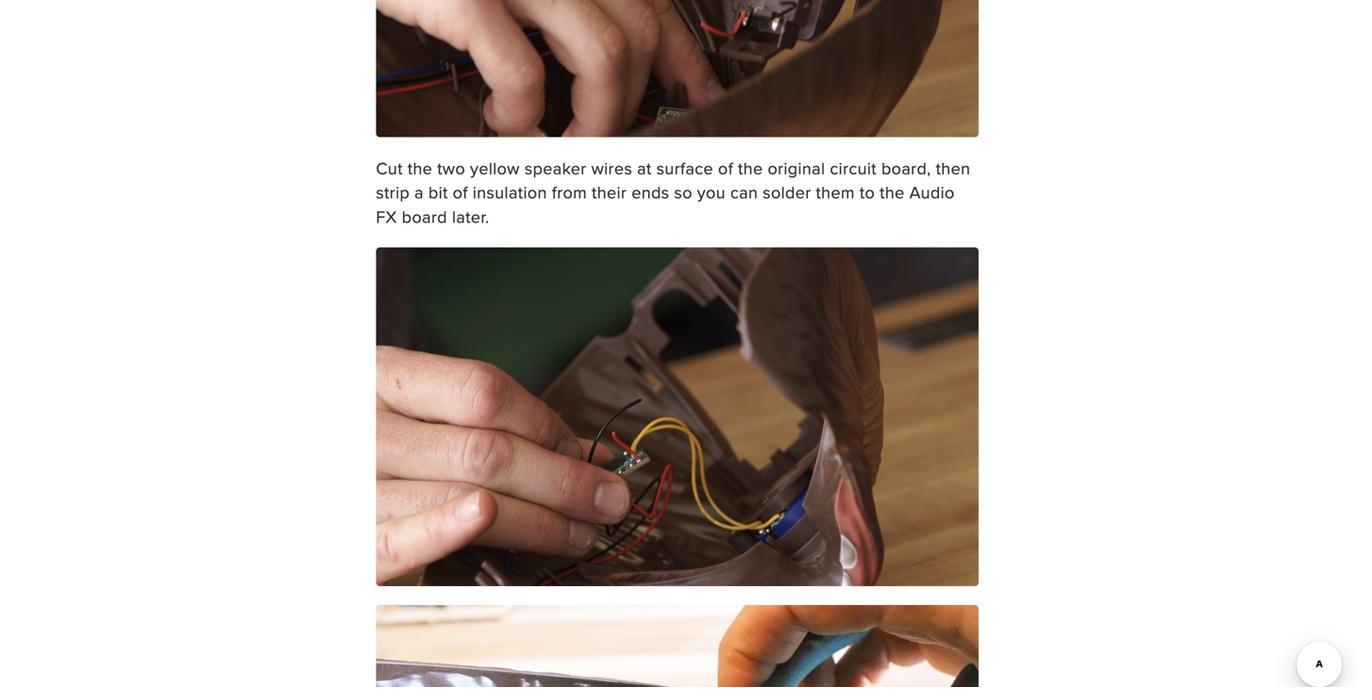 Task type: describe. For each thing, give the bounding box(es) containing it.
bit
[[428, 180, 448, 204]]

them
[[816, 180, 855, 204]]

board,
[[881, 156, 931, 180]]

board
[[402, 205, 447, 229]]

image: hacks_afchewcomp_v001_5403.jpg element
[[376, 0, 979, 137]]

speaker
[[525, 156, 587, 180]]

ends
[[632, 180, 669, 204]]

original
[[768, 156, 825, 180]]

1 horizontal spatial of
[[718, 156, 733, 180]]

surface
[[656, 156, 713, 180]]

strip
[[376, 180, 410, 204]]

hacks_afchewcomp_v001_6063.jpg image
[[376, 248, 979, 587]]

a
[[414, 180, 424, 204]]

later.
[[452, 205, 489, 229]]

you
[[697, 180, 726, 204]]

to
[[860, 180, 875, 204]]

image: hacks_p6130305.jpg element
[[376, 606, 979, 688]]

two
[[437, 156, 465, 180]]

fx
[[376, 205, 397, 229]]

so
[[674, 180, 692, 204]]



Task type: locate. For each thing, give the bounding box(es) containing it.
the up "a"
[[408, 156, 432, 180]]

1 horizontal spatial the
[[738, 156, 763, 180]]

the up can
[[738, 156, 763, 180]]

of
[[718, 156, 733, 180], [453, 180, 468, 204]]

at
[[637, 156, 652, 180]]

0 horizontal spatial of
[[453, 180, 468, 204]]

then
[[936, 156, 970, 180]]

circuit
[[830, 156, 877, 180]]

cut the two yellow speaker wires at surface of the original circuit board, then strip a bit of insulation from their ends so you can solder them to the audio fx board later.
[[376, 156, 970, 229]]

wires
[[591, 156, 632, 180]]

the
[[408, 156, 432, 180], [738, 156, 763, 180], [880, 180, 905, 204]]

0 vertical spatial of
[[718, 156, 733, 180]]

of right bit
[[453, 180, 468, 204]]

2 horizontal spatial the
[[880, 180, 905, 204]]

0 horizontal spatial the
[[408, 156, 432, 180]]

the right to
[[880, 180, 905, 204]]

yellow
[[470, 156, 520, 180]]

audio
[[909, 180, 955, 204]]

cut
[[376, 156, 403, 180]]

solder
[[763, 180, 811, 204]]

can
[[730, 180, 758, 204]]

of up "you"
[[718, 156, 733, 180]]

insulation
[[473, 180, 547, 204]]

from
[[552, 180, 587, 204]]

1 vertical spatial of
[[453, 180, 468, 204]]

their
[[592, 180, 627, 204]]



Task type: vqa. For each thing, say whether or not it's contained in the screenshot.
ends
yes



